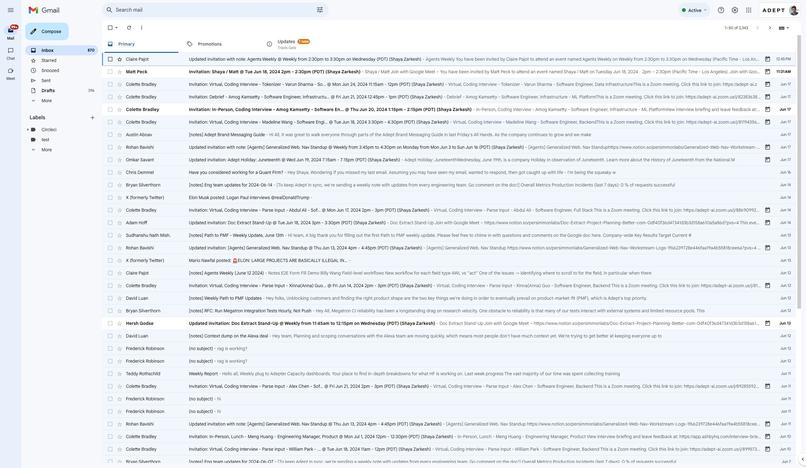 Task type: locate. For each thing, give the bounding box(es) containing it.
2 row from the top
[[102, 66, 796, 78]]

6 row from the top
[[102, 116, 796, 128]]

28 row from the top
[[102, 393, 796, 406]]

21 row from the top
[[102, 305, 796, 317]]

promotions tab
[[182, 35, 261, 53]]

search mail image
[[104, 4, 115, 16]]

🚨 image
[[232, 259, 238, 264]]

heading
[[0, 36, 21, 41], [0, 56, 21, 61], [0, 76, 21, 81], [30, 115, 89, 121]]

main content
[[102, 35, 796, 469]]

3 calendar event image from the top
[[765, 144, 771, 151]]

calendar event image
[[765, 69, 771, 75], [765, 119, 771, 125], [765, 144, 771, 151], [765, 220, 771, 226], [765, 283, 771, 289]]

primary tab
[[102, 35, 181, 53]]

17 row from the top
[[102, 254, 796, 267]]

1 row from the top
[[102, 53, 796, 66]]

4 row from the top
[[102, 91, 796, 103]]

9 row from the top
[[102, 154, 796, 166]]

select input tool image
[[786, 25, 790, 30]]

32 row from the top
[[102, 443, 796, 456]]

None checkbox
[[107, 25, 113, 31], [107, 56, 113, 62], [107, 69, 113, 75], [107, 94, 113, 100], [107, 106, 113, 113], [107, 132, 113, 138], [107, 144, 113, 151], [107, 157, 113, 163], [107, 169, 113, 176], [107, 195, 113, 201], [107, 220, 113, 226], [107, 270, 113, 276], [107, 308, 113, 314], [107, 333, 113, 339], [107, 358, 113, 365], [107, 384, 113, 390], [107, 396, 113, 402], [107, 421, 113, 428], [107, 447, 113, 453], [107, 25, 113, 31], [107, 56, 113, 62], [107, 69, 113, 75], [107, 94, 113, 100], [107, 106, 113, 113], [107, 132, 113, 138], [107, 144, 113, 151], [107, 157, 113, 163], [107, 169, 113, 176], [107, 195, 113, 201], [107, 220, 113, 226], [107, 270, 113, 276], [107, 308, 113, 314], [107, 333, 113, 339], [107, 358, 113, 365], [107, 384, 113, 390], [107, 396, 113, 402], [107, 421, 113, 428], [107, 447, 113, 453]]

12 row from the top
[[102, 191, 796, 204]]

18 row from the top
[[102, 267, 796, 280]]

1 calendar event image from the top
[[765, 56, 771, 62]]

Search mail text field
[[116, 7, 299, 13]]

settings image
[[731, 6, 739, 14]]

22 row from the top
[[102, 317, 796, 330]]

navigation
[[0, 20, 22, 469]]

row
[[102, 53, 796, 66], [102, 66, 796, 78], [102, 78, 796, 91], [102, 91, 796, 103], [102, 103, 796, 116], [102, 116, 796, 128], [102, 128, 796, 141], [102, 141, 796, 154], [102, 154, 796, 166], [102, 166, 796, 179], [102, 179, 796, 191], [102, 191, 796, 204], [102, 204, 796, 217], [102, 217, 796, 229], [102, 229, 796, 242], [102, 242, 796, 254], [102, 254, 796, 267], [102, 267, 796, 280], [102, 280, 796, 292], [102, 292, 796, 305], [102, 305, 796, 317], [102, 317, 796, 330], [102, 330, 796, 343], [102, 343, 796, 355], [102, 355, 796, 368], [102, 368, 796, 380], [102, 380, 796, 393], [102, 393, 796, 406], [102, 406, 796, 418], [102, 418, 796, 431], [102, 431, 796, 443], [102, 443, 796, 456], [102, 456, 796, 469]]

calendar event image
[[765, 56, 771, 62], [765, 81, 771, 88], [765, 94, 771, 100], [765, 106, 771, 113], [765, 157, 771, 163], [765, 207, 771, 214], [765, 245, 771, 251], [765, 321, 771, 327]]

3 row from the top
[[102, 78, 796, 91]]

tab list
[[102, 35, 796, 53]]

2 calendar event image from the top
[[765, 81, 771, 88]]

8 calendar event image from the top
[[765, 321, 771, 327]]

11 row from the top
[[102, 179, 796, 191]]

6 calendar event image from the top
[[765, 207, 771, 214]]

more email options image
[[139, 25, 145, 31]]

gmail image
[[28, 4, 63, 16]]

20 row from the top
[[102, 292, 796, 305]]

16 row from the top
[[102, 242, 796, 254]]

4 calendar event image from the top
[[765, 106, 771, 113]]

main menu image
[[7, 6, 14, 14]]

None checkbox
[[107, 81, 113, 88], [107, 119, 113, 125], [107, 182, 113, 188], [107, 207, 113, 214], [107, 232, 113, 239], [107, 245, 113, 251], [107, 258, 113, 264], [107, 283, 113, 289], [107, 295, 113, 302], [107, 321, 113, 327], [107, 346, 113, 352], [107, 371, 113, 377], [107, 409, 113, 415], [107, 434, 113, 440], [107, 459, 113, 465], [107, 81, 113, 88], [107, 119, 113, 125], [107, 182, 113, 188], [107, 207, 113, 214], [107, 232, 113, 239], [107, 245, 113, 251], [107, 258, 113, 264], [107, 283, 113, 289], [107, 295, 113, 302], [107, 321, 113, 327], [107, 346, 113, 352], [107, 371, 113, 377], [107, 409, 113, 415], [107, 434, 113, 440], [107, 459, 113, 465]]

1 calendar event image from the top
[[765, 69, 771, 75]]

24 row from the top
[[102, 343, 796, 355]]



Task type: describe. For each thing, give the bounding box(es) containing it.
8 row from the top
[[102, 141, 796, 154]]

7 row from the top
[[102, 128, 796, 141]]

10 row from the top
[[102, 166, 796, 179]]

Search mail search field
[[102, 3, 329, 18]]

3 calendar event image from the top
[[765, 94, 771, 100]]

25 row from the top
[[102, 355, 796, 368]]

2 calendar event image from the top
[[765, 119, 771, 125]]

14 row from the top
[[102, 217, 796, 229]]

33 row from the top
[[102, 456, 796, 469]]

5 row from the top
[[102, 103, 796, 116]]

29 row from the top
[[102, 406, 796, 418]]

advanced search options image
[[314, 3, 326, 16]]

older image
[[767, 25, 773, 31]]

26 row from the top
[[102, 368, 796, 380]]

19 row from the top
[[102, 280, 796, 292]]

5 calendar event image from the top
[[765, 157, 771, 163]]

15 row from the top
[[102, 229, 796, 242]]

support image
[[717, 6, 725, 14]]

23 row from the top
[[102, 330, 796, 343]]

updates, one new message, tab
[[261, 35, 341, 53]]

27 row from the top
[[102, 380, 796, 393]]

refresh image
[[126, 25, 132, 31]]

5 calendar event image from the top
[[765, 283, 771, 289]]

4 calendar event image from the top
[[765, 220, 771, 226]]

30 row from the top
[[102, 418, 796, 431]]

13 row from the top
[[102, 204, 796, 217]]

31 row from the top
[[102, 431, 796, 443]]

7 calendar event image from the top
[[765, 245, 771, 251]]



Task type: vqa. For each thing, say whether or not it's contained in the screenshot.
the 🚨 Icon
yes



